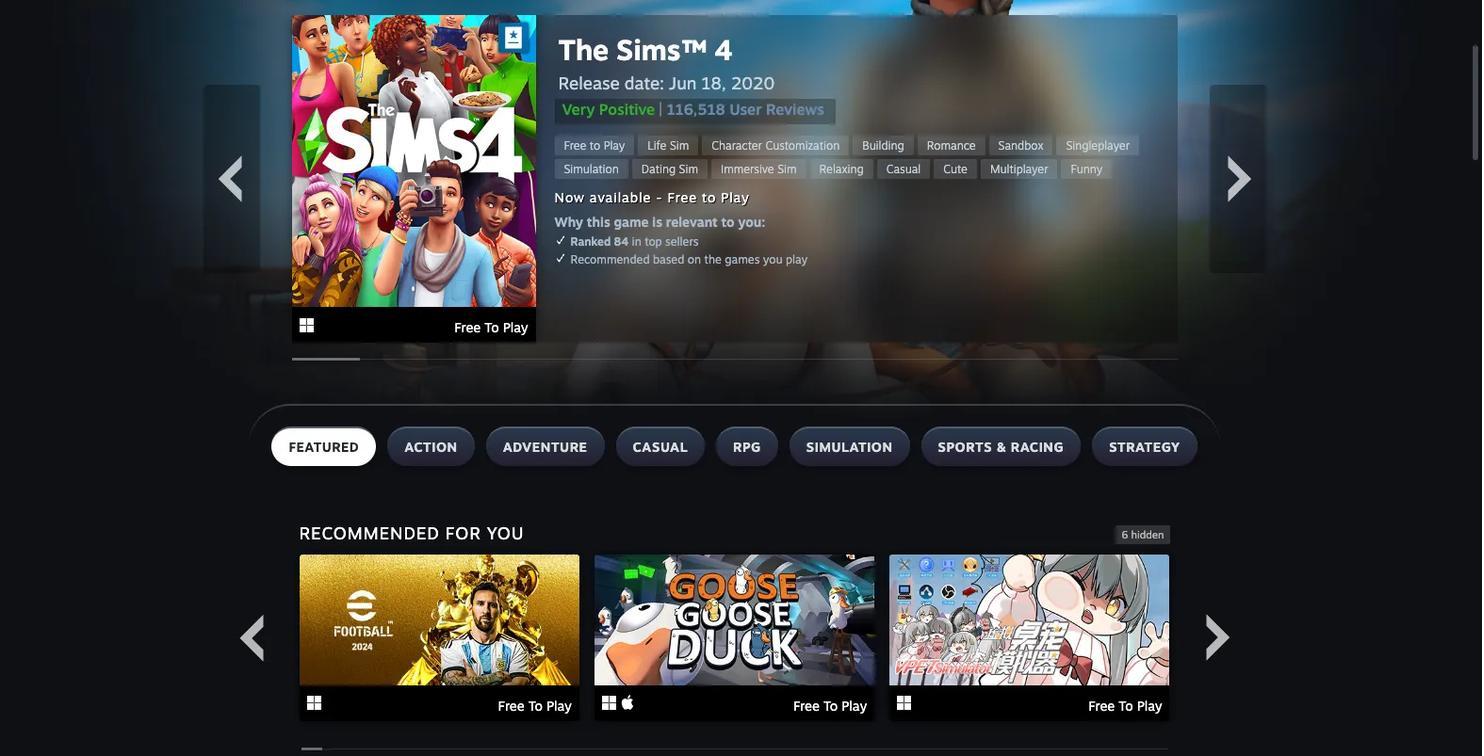 Task type: locate. For each thing, give the bounding box(es) containing it.
to
[[485, 320, 499, 336], [528, 698, 543, 714], [824, 698, 838, 714], [1119, 698, 1133, 714]]

sim
[[670, 139, 689, 153], [679, 162, 698, 176], [778, 162, 797, 176]]

casual link
[[877, 159, 930, 179]]

2020
[[731, 73, 775, 93]]

multiplayer
[[990, 162, 1048, 176]]

casual left rpg
[[633, 439, 688, 455]]

funny link
[[1062, 159, 1112, 179]]

sim down character customization
[[778, 162, 797, 176]]

free to play link
[[555, 136, 635, 155]]

sim right dating on the top left of the page
[[679, 162, 698, 176]]

to for goose goose duck image
[[824, 698, 838, 714]]

free to play link
[[292, 15, 536, 346], [299, 555, 579, 725], [595, 555, 875, 725], [890, 555, 1170, 725]]

dating sim
[[642, 162, 698, 176]]

1 vertical spatial simulation
[[807, 439, 893, 455]]

1 vertical spatial to
[[702, 189, 717, 205]]

0 vertical spatial casual
[[887, 162, 921, 176]]

free
[[564, 139, 587, 153], [668, 189, 698, 205], [454, 320, 481, 336], [498, 698, 525, 714], [793, 698, 820, 714], [1089, 698, 1115, 714]]

1 horizontal spatial recommended
[[571, 253, 650, 267]]

free to play for goose goose duck image
[[793, 698, 867, 714]]

0 horizontal spatial recommended
[[299, 523, 440, 544]]

rpg
[[733, 439, 761, 455]]

to left you:
[[721, 214, 735, 230]]

to
[[590, 139, 600, 153], [702, 189, 717, 205], [721, 214, 735, 230]]

recommended
[[571, 253, 650, 267], [299, 523, 440, 544]]

based
[[653, 253, 684, 267]]

recommended down 84
[[571, 253, 650, 267]]

casual down building link on the right of the page
[[887, 162, 921, 176]]

free to play for efootball™ 2024 image
[[498, 698, 572, 714]]

relaxing
[[819, 162, 864, 176]]

to up relevant
[[702, 189, 717, 205]]

character
[[712, 139, 762, 153]]

game
[[614, 214, 649, 230]]

0 vertical spatial recommended
[[571, 253, 650, 267]]

building link
[[853, 136, 914, 155]]

0 vertical spatial simulation
[[564, 162, 619, 176]]

1 horizontal spatial simulation
[[807, 439, 893, 455]]

1 vertical spatial recommended
[[299, 523, 440, 544]]

simulation
[[564, 162, 619, 176], [807, 439, 893, 455]]

sim for immersive sim
[[778, 162, 797, 176]]

building
[[862, 139, 904, 153]]

1 vertical spatial casual
[[633, 439, 688, 455]]

why
[[555, 214, 583, 230]]

0 horizontal spatial to
[[590, 139, 600, 153]]

to for vpet simulator image
[[1119, 698, 1133, 714]]

ranked
[[571, 235, 611, 249]]

sim right life at top left
[[670, 139, 689, 153]]

2 vertical spatial to
[[721, 214, 735, 230]]

singleplayer link
[[1057, 136, 1139, 155]]

featured
[[289, 439, 359, 455]]

play
[[604, 139, 625, 153], [721, 189, 750, 205], [503, 320, 528, 336], [547, 698, 572, 714], [842, 698, 867, 714], [1137, 698, 1162, 714]]

recommended left for
[[299, 523, 440, 544]]

in
[[632, 235, 642, 249]]

1 vertical spatial next image
[[1195, 615, 1242, 662]]

relevant
[[666, 214, 718, 230]]

0 vertical spatial next image
[[1216, 155, 1263, 203]]

play
[[786, 253, 808, 267]]

singleplayer simulation
[[564, 139, 1130, 176]]

vpet simulator image
[[890, 555, 1170, 686]]

1 horizontal spatial casual
[[887, 162, 921, 176]]

1 horizontal spatial to
[[702, 189, 717, 205]]

this
[[587, 214, 610, 230]]

available
[[590, 189, 652, 205]]

sellers
[[665, 235, 699, 249]]

you
[[763, 253, 783, 267]]

you
[[487, 523, 525, 544]]

6 hidden
[[1122, 529, 1164, 542]]

immersive
[[721, 162, 774, 176]]

cute
[[944, 162, 968, 176]]

next image for the bottommost previous image
[[1195, 615, 1242, 662]]

previous image
[[206, 155, 253, 203], [228, 615, 275, 662]]

for
[[446, 523, 481, 544]]

casual
[[887, 162, 921, 176], [633, 439, 688, 455]]

positive
[[599, 100, 655, 119]]

is
[[652, 214, 663, 230]]

dating
[[642, 162, 676, 176]]

84
[[614, 235, 629, 249]]

recommended for you
[[299, 523, 525, 544]]

you:
[[738, 214, 765, 230]]

user
[[730, 100, 762, 119]]

games
[[725, 253, 760, 267]]

now
[[555, 189, 585, 205]]

free to play
[[454, 320, 528, 336], [498, 698, 572, 714], [793, 698, 867, 714], [1089, 698, 1162, 714]]

0 vertical spatial to
[[590, 139, 600, 153]]

recommended for recommended for you
[[299, 523, 440, 544]]

0 horizontal spatial simulation
[[564, 162, 619, 176]]

sandbox link
[[989, 136, 1053, 155]]

romance link
[[918, 136, 985, 155]]

to up simulation link
[[590, 139, 600, 153]]

next image
[[1216, 155, 1263, 203], [1195, 615, 1242, 662]]

on
[[688, 253, 701, 267]]

-
[[656, 189, 663, 205]]



Task type: describe. For each thing, give the bounding box(es) containing it.
cute link
[[934, 159, 977, 179]]

next image for the topmost previous image
[[1216, 155, 1263, 203]]

jun
[[669, 73, 697, 93]]

18,
[[702, 73, 726, 93]]

strategy
[[1109, 439, 1180, 455]]

romance
[[927, 139, 976, 153]]

2 horizontal spatial to
[[721, 214, 735, 230]]

sandbox
[[999, 139, 1044, 153]]

to for efootball™ 2024 image
[[528, 698, 543, 714]]

reviews
[[766, 100, 824, 119]]

racing
[[1011, 439, 1064, 455]]

sports & racing
[[938, 439, 1064, 455]]

116,518
[[667, 100, 725, 119]]

life sim link
[[638, 136, 699, 155]]

sim for life sim
[[670, 139, 689, 153]]

date:
[[625, 73, 665, 93]]

4
[[714, 32, 733, 67]]

life sim
[[648, 139, 689, 153]]

life
[[648, 139, 667, 153]]

efootball™ 2024 image
[[299, 555, 579, 686]]

sports
[[938, 439, 992, 455]]

funny
[[1071, 162, 1103, 176]]

character customization link
[[702, 136, 849, 155]]

0 vertical spatial previous image
[[206, 155, 253, 203]]

immersive sim
[[721, 162, 797, 176]]

recommended based on the games you play
[[571, 253, 808, 267]]

0 horizontal spatial casual
[[633, 439, 688, 455]]

now available - free to play
[[555, 189, 750, 205]]

simulation link
[[555, 159, 628, 179]]

top
[[645, 235, 662, 249]]

immersive sim link
[[711, 159, 806, 179]]

6
[[1122, 529, 1128, 542]]

hidden
[[1131, 529, 1164, 542]]

sims™
[[617, 32, 707, 67]]

multiplayer link
[[981, 159, 1058, 179]]

goose goose duck image
[[595, 555, 875, 686]]

why this game is relevant to you:
[[555, 214, 765, 230]]

the
[[558, 32, 609, 67]]

|
[[659, 100, 662, 119]]

adventure
[[503, 439, 588, 455]]

very
[[562, 100, 595, 119]]

the sims™ 4 link
[[558, 32, 836, 67]]

&
[[997, 439, 1007, 455]]

action
[[404, 439, 458, 455]]

release
[[558, 73, 620, 93]]

ranked 84 in top sellers
[[571, 235, 699, 249]]

relaxing link
[[810, 159, 873, 179]]

customization
[[766, 139, 840, 153]]

recommended for recommended based on the games you play
[[571, 253, 650, 267]]

sim for dating sim
[[679, 162, 698, 176]]

the sims™ 4 image
[[292, 15, 536, 307]]

dating sim link
[[632, 159, 708, 179]]

free to play for vpet simulator image
[[1089, 698, 1162, 714]]

simulation inside "singleplayer simulation"
[[564, 162, 619, 176]]

character customization
[[712, 139, 840, 153]]

singleplayer
[[1066, 139, 1130, 153]]

free to play
[[564, 139, 625, 153]]

the
[[704, 253, 722, 267]]

1 vertical spatial previous image
[[228, 615, 275, 662]]

the sims™ 4 release date: jun 18, 2020 very positive | 116,518 user reviews
[[558, 32, 824, 119]]



Task type: vqa. For each thing, say whether or not it's contained in the screenshot.
Singleplayer Simulation
yes



